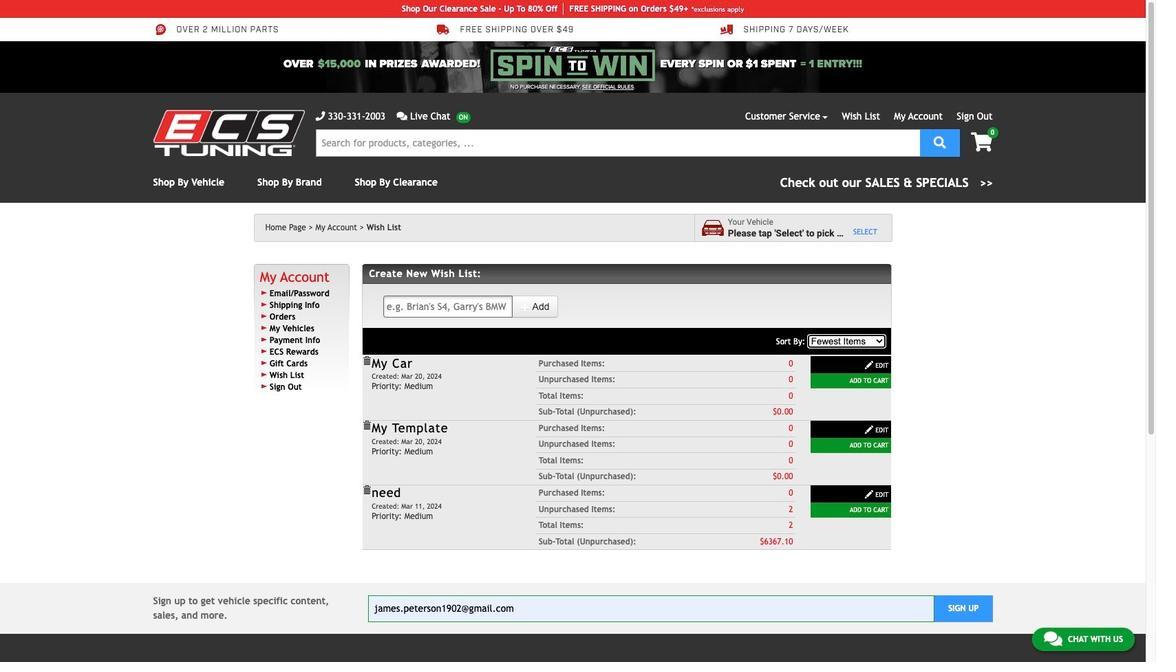Task type: describe. For each thing, give the bounding box(es) containing it.
shopping cart image
[[971, 133, 993, 152]]

ecs tuning 'spin to win' contest logo image
[[491, 47, 655, 81]]

Search text field
[[316, 129, 920, 157]]

white image for first delete image from the top
[[865, 361, 874, 370]]

e.g. Brian's S4, Garry's BMW E92...etc text field
[[383, 296, 513, 318]]

1 horizontal spatial comments image
[[1044, 631, 1063, 648]]

ecs tuning image
[[153, 110, 305, 156]]

white image for delete icon
[[865, 490, 874, 500]]

Email email field
[[368, 596, 935, 623]]

search image
[[934, 136, 946, 148]]

1 delete image from the top
[[362, 357, 372, 366]]

0 vertical spatial white image
[[521, 303, 530, 312]]



Task type: vqa. For each thing, say whether or not it's contained in the screenshot.
1st $49 from the bottom of the page
no



Task type: locate. For each thing, give the bounding box(es) containing it.
phone image
[[316, 112, 325, 121]]

1 vertical spatial comments image
[[1044, 631, 1063, 648]]

2 vertical spatial white image
[[865, 490, 874, 500]]

comments image
[[397, 112, 407, 121], [1044, 631, 1063, 648]]

delete image
[[362, 486, 372, 496]]

white image
[[865, 425, 874, 435]]

1 vertical spatial delete image
[[362, 421, 372, 431]]

white image
[[521, 303, 530, 312], [865, 361, 874, 370], [865, 490, 874, 500]]

0 vertical spatial delete image
[[362, 357, 372, 366]]

delete image
[[362, 357, 372, 366], [362, 421, 372, 431]]

0 horizontal spatial comments image
[[397, 112, 407, 121]]

2 delete image from the top
[[362, 421, 372, 431]]

1 vertical spatial white image
[[865, 361, 874, 370]]

0 vertical spatial comments image
[[397, 112, 407, 121]]



